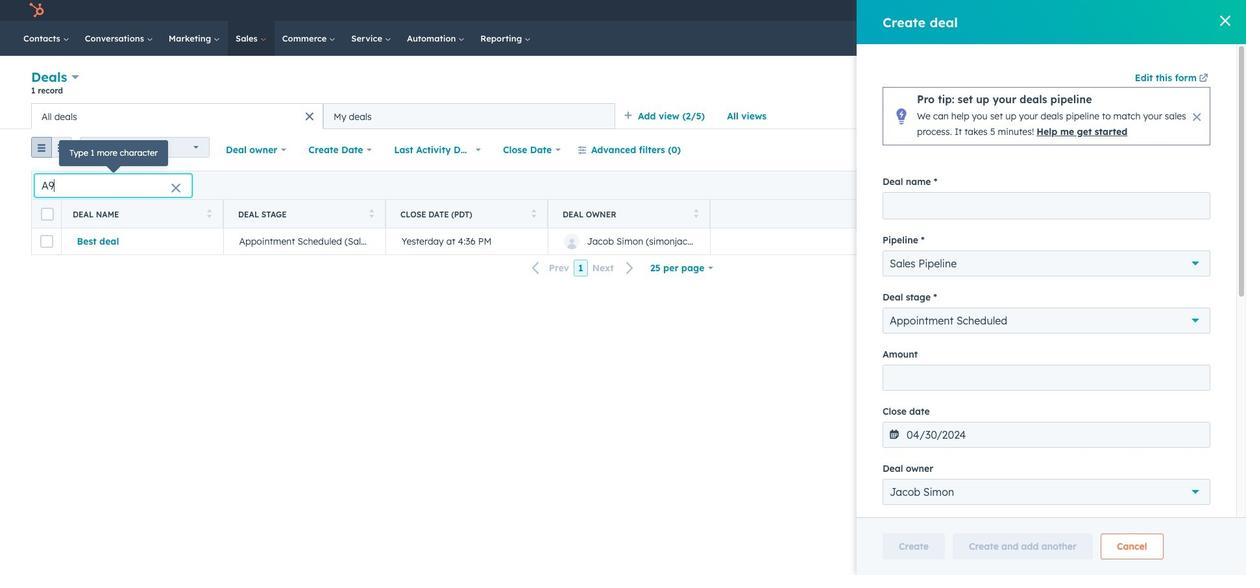 Task type: describe. For each thing, give the bounding box(es) containing it.
press to sort. image for fourth press to sort. element
[[694, 209, 699, 218]]

Search HubSpot search field
[[1064, 27, 1201, 49]]

press to sort. image for first press to sort. element from the left
[[207, 209, 212, 218]]

1 press to sort. element from the left
[[207, 209, 212, 220]]

5 press to sort. element from the left
[[1198, 209, 1203, 220]]

4 press to sort. element from the left
[[694, 209, 699, 220]]

3 press to sort. element from the left
[[531, 209, 536, 220]]

pagination navigation
[[524, 260, 642, 277]]



Task type: locate. For each thing, give the bounding box(es) containing it.
menu
[[961, 0, 1231, 21]]

press to sort. image
[[207, 209, 212, 218], [694, 209, 699, 218]]

clear input image
[[171, 183, 181, 194]]

group
[[31, 137, 72, 163]]

marketplaces image
[[1055, 6, 1067, 18]]

1 press to sort. image from the left
[[369, 209, 374, 218]]

0 horizontal spatial press to sort. image
[[207, 209, 212, 218]]

0 horizontal spatial press to sort. image
[[369, 209, 374, 218]]

2 press to sort. element from the left
[[369, 209, 374, 220]]

2 press to sort. image from the left
[[531, 209, 536, 218]]

1 horizontal spatial press to sort. image
[[694, 209, 699, 218]]

1 press to sort. image from the left
[[207, 209, 212, 218]]

tooltip
[[59, 140, 168, 166]]

press to sort. element
[[207, 209, 212, 220], [369, 209, 374, 220], [531, 209, 536, 220], [694, 209, 699, 220], [1198, 209, 1203, 220]]

Search name or description search field
[[34, 174, 192, 197]]

jacob simon image
[[1153, 5, 1165, 16]]

2 press to sort. image from the left
[[694, 209, 699, 218]]

banner
[[31, 68, 1215, 103]]

1 horizontal spatial press to sort. image
[[531, 209, 536, 218]]

press to sort. image
[[369, 209, 374, 218], [531, 209, 536, 218]]



Task type: vqa. For each thing, say whether or not it's contained in the screenshot.
press to sort. "element"
yes



